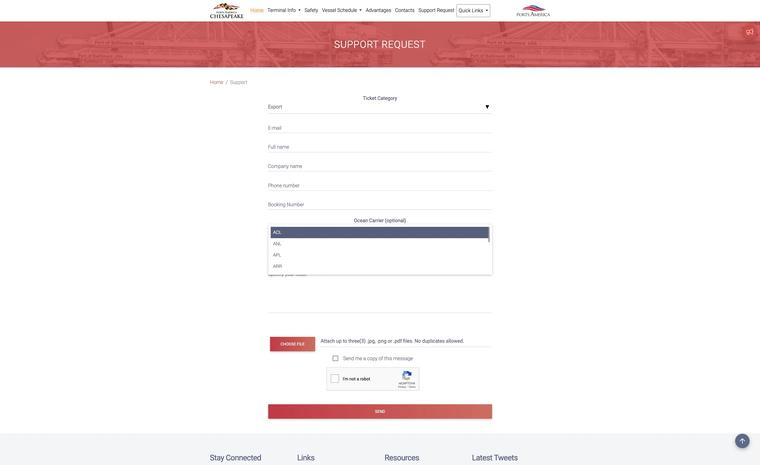 Task type: describe. For each thing, give the bounding box(es) containing it.
vessel schedule
[[322, 7, 358, 13]]

safety
[[305, 7, 318, 13]]

anl
[[273, 241, 282, 246]]

name for full name
[[277, 144, 289, 150]]

0 horizontal spatial support
[[230, 80, 247, 85]]

0 vertical spatial home link
[[249, 4, 266, 17]]

file
[[297, 342, 305, 346]]

specify your issue
[[268, 271, 307, 277]]

1 horizontal spatial support
[[334, 39, 379, 50]]

go to top image
[[735, 434, 750, 448]]

e-
[[268, 125, 272, 131]]

send me a copy of this message
[[343, 356, 413, 362]]

category
[[378, 95, 397, 101]]

1 horizontal spatial home
[[250, 7, 264, 13]]

terminal info
[[268, 7, 297, 13]]

0 vertical spatial support
[[419, 7, 436, 13]]

issue
[[296, 271, 307, 277]]

company
[[268, 163, 289, 169]]

(optional)
[[385, 218, 406, 224]]

phone
[[268, 183, 282, 188]]

tweets
[[494, 453, 518, 462]]

▼
[[485, 105, 490, 110]]

info
[[287, 7, 296, 13]]

ticket
[[363, 95, 376, 101]]

0 vertical spatial links
[[472, 8, 483, 13]]

specify
[[268, 271, 284, 277]]

Company name text field
[[268, 160, 492, 171]]

carrier
[[369, 218, 384, 224]]

of
[[379, 356, 383, 362]]

apl
[[273, 253, 281, 258]]

stay connected
[[210, 453, 261, 462]]

company name
[[268, 163, 302, 169]]

Specify your issue text field
[[268, 268, 492, 313]]

resources
[[385, 453, 419, 462]]

connected
[[226, 453, 261, 462]]

Full name text field
[[268, 140, 492, 152]]

latest
[[472, 453, 492, 462]]

send
[[343, 356, 354, 362]]

contacts link
[[393, 4, 417, 17]]

export
[[268, 104, 282, 110]]

acl
[[273, 230, 282, 235]]

send
[[375, 409, 385, 414]]

stay
[[210, 453, 224, 462]]

terminal
[[268, 7, 286, 13]]

advantages link
[[364, 4, 393, 17]]

arr
[[273, 264, 282, 269]]

support request inside the support request link
[[419, 7, 455, 13]]

latest tweets
[[472, 453, 518, 462]]

1 vertical spatial home link
[[210, 79, 223, 86]]

mail
[[272, 125, 282, 131]]

quick links link
[[457, 4, 490, 17]]

0 vertical spatial your
[[286, 226, 295, 232]]

2 vertical spatial your
[[285, 271, 294, 277]]

1 vertical spatial your
[[286, 250, 295, 256]]

ocean carrier (optional)
[[354, 218, 406, 224]]



Task type: locate. For each thing, give the bounding box(es) containing it.
0 horizontal spatial links
[[297, 453, 315, 462]]

option
[[296, 226, 310, 232], [296, 250, 310, 256]]

1 vertical spatial name
[[290, 163, 302, 169]]

Attach up to three(3) .jpg, .png or .pdf files. No duplicates allowed. text field
[[320, 335, 493, 347]]

contacts
[[395, 7, 415, 13]]

message
[[393, 356, 413, 362]]

your
[[286, 226, 295, 232], [286, 250, 295, 256], [285, 271, 294, 277]]

name for company name
[[290, 163, 302, 169]]

0 vertical spatial name
[[277, 144, 289, 150]]

0 horizontal spatial home link
[[210, 79, 223, 86]]

home
[[250, 7, 264, 13], [210, 80, 223, 85]]

2 horizontal spatial support
[[419, 7, 436, 13]]

a
[[363, 356, 366, 362]]

1 horizontal spatial name
[[290, 163, 302, 169]]

0 vertical spatial support request
[[419, 7, 455, 13]]

0 horizontal spatial request
[[382, 39, 426, 50]]

1 horizontal spatial home link
[[249, 4, 266, 17]]

quick
[[459, 8, 471, 13]]

1 option from the top
[[296, 226, 310, 232]]

2 option from the top
[[296, 250, 310, 256]]

Booking Number text field
[[268, 198, 492, 210]]

ticket category
[[363, 95, 397, 101]]

1 vertical spatial option
[[296, 250, 310, 256]]

2 vertical spatial support
[[230, 80, 247, 85]]

vessel
[[322, 7, 336, 13]]

choose your option
[[268, 226, 310, 232], [268, 250, 310, 256]]

booking
[[268, 202, 286, 208]]

1 vertical spatial support
[[334, 39, 379, 50]]

1 vertical spatial choose
[[268, 250, 285, 256]]

choose your option down anl
[[268, 250, 310, 256]]

schedule
[[337, 7, 357, 13]]

full
[[268, 144, 276, 150]]

2 vertical spatial choose
[[280, 342, 296, 346]]

0 horizontal spatial name
[[277, 144, 289, 150]]

1 vertical spatial request
[[382, 39, 426, 50]]

support request link
[[417, 4, 457, 17]]

0 vertical spatial request
[[437, 7, 455, 13]]

choose
[[268, 226, 285, 232], [268, 250, 285, 256], [280, 342, 296, 346]]

option down the number
[[296, 226, 310, 232]]

option up "issue"
[[296, 250, 310, 256]]

name right full
[[277, 144, 289, 150]]

0 vertical spatial choose
[[268, 226, 285, 232]]

1 vertical spatial support request
[[334, 39, 426, 50]]

2 choose your option from the top
[[268, 250, 310, 256]]

safety link
[[303, 4, 320, 17]]

your right acl
[[286, 226, 295, 232]]

choose file
[[280, 342, 305, 346]]

choose up anl
[[268, 226, 285, 232]]

name
[[277, 144, 289, 150], [290, 163, 302, 169]]

send button
[[268, 405, 492, 419]]

1 vertical spatial links
[[297, 453, 315, 462]]

support request
[[419, 7, 455, 13], [334, 39, 426, 50]]

support
[[419, 7, 436, 13], [334, 39, 379, 50], [230, 80, 247, 85]]

home link
[[249, 4, 266, 17], [210, 79, 223, 86]]

choose your option up anl
[[268, 226, 310, 232]]

copy
[[367, 356, 378, 362]]

me
[[355, 356, 362, 362]]

booking number
[[268, 202, 304, 208]]

full name
[[268, 144, 289, 150]]

terminal info link
[[266, 4, 303, 17]]

0 vertical spatial home
[[250, 7, 264, 13]]

your right apl
[[286, 250, 295, 256]]

0 vertical spatial choose your option
[[268, 226, 310, 232]]

1 vertical spatial choose your option
[[268, 250, 310, 256]]

1 choose your option from the top
[[268, 226, 310, 232]]

number
[[283, 183, 300, 188]]

choose left file
[[280, 342, 296, 346]]

number
[[287, 202, 304, 208]]

vessel schedule link
[[320, 4, 364, 17]]

this
[[384, 356, 392, 362]]

links
[[472, 8, 483, 13], [297, 453, 315, 462]]

your left "issue"
[[285, 271, 294, 277]]

ocean
[[354, 218, 368, 224]]

phone number
[[268, 183, 300, 188]]

0 horizontal spatial home
[[210, 80, 223, 85]]

1 horizontal spatial links
[[472, 8, 483, 13]]

e-mail
[[268, 125, 282, 131]]

1 horizontal spatial request
[[437, 7, 455, 13]]

choose down anl
[[268, 250, 285, 256]]

E-mail email field
[[268, 121, 492, 133]]

advantages
[[366, 7, 391, 13]]

name right company
[[290, 163, 302, 169]]

1 vertical spatial home
[[210, 80, 223, 85]]

quick links
[[459, 8, 484, 13]]

request
[[437, 7, 455, 13], [382, 39, 426, 50]]

0 vertical spatial option
[[296, 226, 310, 232]]

Phone number text field
[[268, 179, 492, 191]]



Task type: vqa. For each thing, say whether or not it's contained in the screenshot.
Attach up to three(3) .jpg, .png or .pdf files. No duplicates allowed. text field
yes



